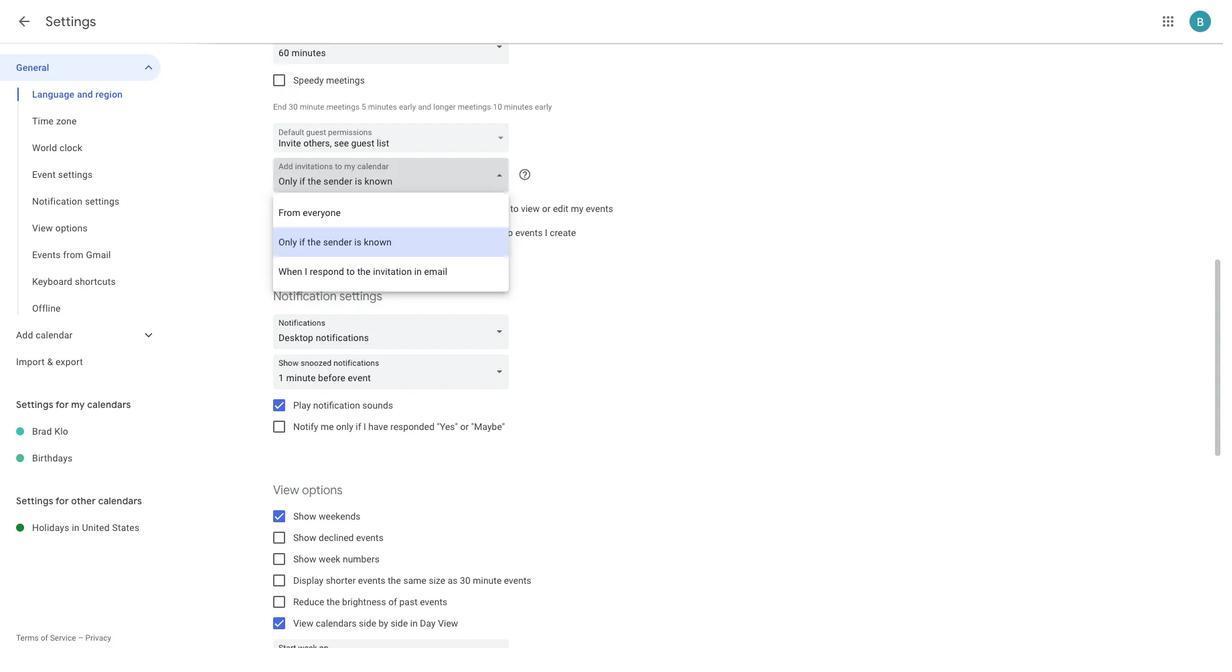 Task type: vqa. For each thing, say whether or not it's contained in the screenshot.
heading in the Calendar element
no



Task type: describe. For each thing, give the bounding box(es) containing it.
from
[[63, 250, 84, 260]]

1 vertical spatial or
[[460, 422, 469, 433]]

10
[[493, 102, 502, 112]]

show week numbers
[[293, 554, 380, 565]]

shorter
[[326, 576, 356, 587]]

for for other
[[56, 495, 69, 508]]

"maybe"
[[471, 422, 505, 433]]

settings for settings
[[46, 13, 96, 30]]

settings for settings for my calendars
[[16, 399, 53, 411]]

meet
[[403, 228, 424, 238]]

1 vertical spatial i
[[364, 422, 366, 433]]

notification inside group
[[32, 196, 83, 207]]

meetings left 5
[[326, 102, 360, 112]]

birthdays tree item
[[0, 445, 161, 472]]

time
[[32, 116, 54, 127]]

responded
[[390, 422, 435, 433]]

service
[[50, 634, 76, 643]]

for for my
[[56, 399, 69, 411]]

0 vertical spatial options
[[55, 223, 88, 234]]

in inside tree item
[[72, 523, 80, 534]]

past
[[399, 597, 418, 608]]

0 vertical spatial if
[[412, 204, 418, 214]]

same
[[403, 576, 426, 587]]

klo
[[54, 427, 68, 437]]

general
[[16, 62, 49, 73]]

1 vertical spatial see
[[338, 204, 352, 214]]

view down reduce
[[293, 619, 314, 629]]

events up numbers
[[356, 533, 384, 544]]

terms
[[16, 634, 39, 643]]

1 vertical spatial guest
[[351, 138, 375, 149]]

when i respond to the invitation in email option
[[273, 257, 509, 287]]

video
[[426, 228, 449, 238]]

by
[[379, 619, 388, 629]]

show declined events
[[293, 533, 384, 544]]

states
[[112, 523, 139, 534]]

numbers
[[343, 554, 380, 565]]

1 horizontal spatial view options
[[273, 483, 343, 499]]

settings for other calendars
[[16, 495, 142, 508]]

1 vertical spatial and
[[418, 102, 431, 112]]

settings for settings for other calendars
[[16, 495, 53, 508]]

day
[[420, 619, 436, 629]]

add
[[16, 330, 33, 341]]

keyboard shortcuts
[[32, 277, 116, 287]]

create
[[550, 228, 576, 238]]

gmail
[[86, 250, 111, 260]]

display
[[293, 576, 324, 587]]

import
[[16, 357, 45, 368]]

show for show week numbers
[[293, 554, 316, 565]]

zone
[[56, 116, 77, 127]]

end
[[273, 102, 287, 112]]

notify
[[293, 422, 318, 433]]

1 vertical spatial options
[[302, 483, 343, 499]]

1 vertical spatial minute
[[473, 576, 502, 587]]

events down 'view'
[[515, 228, 543, 238]]

–
[[78, 634, 83, 643]]

show for show weekends
[[293, 512, 316, 522]]

meetings up 5
[[326, 75, 365, 86]]

event settings
[[32, 169, 93, 180]]

others,
[[303, 138, 332, 149]]

export
[[56, 357, 83, 368]]

5
[[362, 102, 366, 112]]

&
[[47, 357, 53, 368]]

add invitations to my calendar list box
[[273, 193, 509, 292]]

speedy
[[293, 75, 324, 86]]

me
[[321, 422, 334, 433]]

import & export
[[16, 357, 83, 368]]

and inside group
[[77, 89, 93, 100]]

holidays in united states
[[32, 523, 139, 534]]

brad
[[32, 427, 52, 437]]

add
[[353, 228, 368, 238]]

week
[[319, 554, 340, 565]]

view up show weekends
[[273, 483, 299, 499]]

1 early from the left
[[399, 102, 416, 112]]

privacy link
[[85, 634, 111, 643]]

calendars for settings for other calendars
[[98, 495, 142, 508]]

1 vertical spatial the
[[327, 597, 340, 608]]

end 30 minute meetings 5 minutes early and longer meetings 10 minutes early
[[273, 102, 552, 112]]

weekends
[[319, 512, 361, 522]]

holidays
[[32, 523, 69, 534]]

longer
[[433, 102, 456, 112]]

invite
[[279, 138, 301, 149]]

events right edit
[[586, 204, 613, 214]]

region
[[95, 89, 123, 100]]

0 vertical spatial my
[[571, 204, 584, 214]]

list
[[377, 138, 389, 149]]

0 horizontal spatial minute
[[300, 102, 324, 112]]

brad klo
[[32, 427, 68, 437]]

time zone
[[32, 116, 77, 127]]

1 vertical spatial notification settings
[[273, 289, 382, 305]]

as
[[448, 576, 458, 587]]

invitations
[[367, 204, 410, 214]]

edit
[[553, 204, 569, 214]]

language
[[32, 89, 75, 100]]

birthdays link
[[32, 445, 161, 472]]

1 vertical spatial 30
[[460, 576, 471, 587]]

settings for my calendars tree
[[0, 418, 161, 472]]

play notification sounds
[[293, 400, 393, 411]]

2 vertical spatial calendars
[[316, 619, 357, 629]]

event
[[32, 169, 56, 180]]



Task type: locate. For each thing, give the bounding box(es) containing it.
show down show weekends
[[293, 533, 316, 544]]

view
[[521, 204, 540, 214]]

1 horizontal spatial i
[[545, 228, 548, 238]]

if right the only
[[356, 422, 361, 433]]

1 vertical spatial have
[[368, 422, 388, 433]]

terms of service link
[[16, 634, 76, 643]]

0 horizontal spatial in
[[72, 523, 80, 534]]

1 horizontal spatial minute
[[473, 576, 502, 587]]

0 vertical spatial have
[[440, 204, 459, 214]]

in left day
[[410, 619, 418, 629]]

1 horizontal spatial guest
[[351, 138, 375, 149]]

keyboard
[[32, 277, 72, 287]]

for up klo
[[56, 399, 69, 411]]

meetings left 10
[[458, 102, 491, 112]]

view right day
[[438, 619, 458, 629]]

2 vertical spatial show
[[293, 554, 316, 565]]

early right 10
[[535, 102, 552, 112]]

2 for from the top
[[56, 495, 69, 508]]

1 vertical spatial my
[[71, 399, 85, 411]]

0 vertical spatial for
[[56, 399, 69, 411]]

0 vertical spatial 30
[[289, 102, 298, 112]]

or left edit
[[542, 204, 551, 214]]

1 horizontal spatial side
[[391, 619, 408, 629]]

default
[[279, 128, 304, 137]]

show up display
[[293, 554, 316, 565]]

to right conferences
[[505, 228, 513, 238]]

0 horizontal spatial my
[[71, 399, 85, 411]]

settings heading
[[46, 13, 96, 30]]

0 horizontal spatial the
[[327, 597, 340, 608]]

notification down event settings at the left top of the page
[[32, 196, 83, 207]]

meetings
[[326, 75, 365, 86], [326, 102, 360, 112], [458, 102, 491, 112]]

only if the sender is known option
[[273, 228, 509, 257]]

google
[[371, 228, 400, 238]]

guest
[[306, 128, 326, 137], [351, 138, 375, 149]]

events up reduce the brightness of past events
[[358, 576, 386, 587]]

2 side from the left
[[391, 619, 408, 629]]

2 show from the top
[[293, 533, 316, 544]]

0 vertical spatial see
[[334, 138, 349, 149]]

0 horizontal spatial 30
[[289, 102, 298, 112]]

notification settings
[[32, 196, 120, 207], [273, 289, 382, 305]]

minute right as
[[473, 576, 502, 587]]

1 minutes from the left
[[368, 102, 397, 112]]

0 horizontal spatial options
[[55, 223, 88, 234]]

0 vertical spatial settings
[[46, 13, 96, 30]]

1 horizontal spatial notification
[[273, 289, 337, 305]]

my right edit
[[571, 204, 584, 214]]

0 horizontal spatial early
[[399, 102, 416, 112]]

language and region
[[32, 89, 123, 100]]

settings down event settings at the left top of the page
[[85, 196, 120, 207]]

of
[[388, 597, 397, 608], [41, 634, 48, 643]]

minute down speedy
[[300, 102, 324, 112]]

from everyone option
[[273, 198, 509, 228]]

view options up show weekends
[[273, 483, 343, 499]]

0 vertical spatial minute
[[300, 102, 324, 112]]

side right the by
[[391, 619, 408, 629]]

"yes"
[[437, 422, 458, 433]]

in left united
[[72, 523, 80, 534]]

if left they
[[412, 204, 418, 214]]

1 horizontal spatial minutes
[[504, 102, 533, 112]]

size
[[429, 576, 445, 587]]

see inside default guest permissions invite others, see guest list
[[334, 138, 349, 149]]

2 vertical spatial settings
[[16, 495, 53, 508]]

minutes right 5
[[368, 102, 397, 112]]

0 horizontal spatial view options
[[32, 223, 88, 234]]

options
[[55, 223, 88, 234], [302, 483, 343, 499]]

1 horizontal spatial 30
[[460, 576, 471, 587]]

early up invite others, see guest list dropdown button
[[399, 102, 416, 112]]

1 vertical spatial show
[[293, 533, 316, 544]]

0 vertical spatial in
[[72, 523, 80, 534]]

calendars up brad klo tree item
[[87, 399, 131, 411]]

permissions
[[328, 128, 372, 137]]

brad klo tree item
[[0, 418, 161, 445]]

30
[[289, 102, 298, 112], [460, 576, 471, 587]]

united
[[82, 523, 110, 534]]

offline
[[32, 303, 61, 314]]

0 horizontal spatial i
[[364, 422, 366, 433]]

terms of service – privacy
[[16, 634, 111, 643]]

go back image
[[16, 13, 32, 29]]

0 horizontal spatial have
[[368, 422, 388, 433]]

1 vertical spatial calendars
[[98, 495, 142, 508]]

i right the only
[[364, 422, 366, 433]]

1 vertical spatial view options
[[273, 483, 343, 499]]

events from gmail
[[32, 250, 111, 260]]

settings for my calendars
[[16, 399, 131, 411]]

tree
[[0, 54, 161, 376]]

1 horizontal spatial and
[[418, 102, 431, 112]]

if
[[412, 204, 418, 214], [356, 422, 361, 433]]

in
[[72, 523, 80, 534], [410, 619, 418, 629]]

view options up events from gmail
[[32, 223, 88, 234]]

0 vertical spatial guest
[[306, 128, 326, 137]]

1 horizontal spatial my
[[571, 204, 584, 214]]

30 right "end"
[[289, 102, 298, 112]]

1 for from the top
[[56, 399, 69, 411]]

None field
[[273, 29, 514, 64], [273, 158, 514, 193], [273, 315, 514, 350], [273, 355, 514, 390], [273, 29, 514, 64], [273, 158, 514, 193], [273, 315, 514, 350], [273, 355, 514, 390]]

show
[[293, 512, 316, 522], [293, 533, 316, 544], [293, 554, 316, 565]]

calendar
[[36, 330, 73, 341]]

the
[[388, 576, 401, 587], [327, 597, 340, 608]]

conferences
[[451, 228, 502, 238]]

have right they
[[440, 204, 459, 214]]

shortcuts
[[75, 277, 116, 287]]

events right as
[[504, 576, 531, 587]]

1 horizontal spatial options
[[302, 483, 343, 499]]

0 vertical spatial and
[[77, 89, 93, 100]]

0 horizontal spatial and
[[77, 89, 93, 100]]

1 horizontal spatial have
[[440, 204, 459, 214]]

other
[[71, 495, 96, 508]]

automatically add google meet video conferences to events i create
[[293, 228, 576, 238]]

view up events
[[32, 223, 53, 234]]

minutes right 10
[[504, 102, 533, 112]]

brightness
[[342, 597, 386, 608]]

events down "size"
[[420, 597, 447, 608]]

events
[[586, 204, 613, 214], [515, 228, 543, 238], [356, 533, 384, 544], [358, 576, 386, 587], [504, 576, 531, 587], [420, 597, 447, 608]]

3 show from the top
[[293, 554, 316, 565]]

for left other
[[56, 495, 69, 508]]

0 horizontal spatial notification
[[32, 196, 83, 207]]

0 horizontal spatial of
[[41, 634, 48, 643]]

options up show weekends
[[302, 483, 343, 499]]

let others see all invitations if they have permission to view or edit my events
[[293, 204, 613, 214]]

or
[[542, 204, 551, 214], [460, 422, 469, 433]]

side left the by
[[359, 619, 376, 629]]

declined
[[319, 533, 354, 544]]

my up brad klo tree item
[[71, 399, 85, 411]]

privacy
[[85, 634, 111, 643]]

calendars down reduce
[[316, 619, 357, 629]]

group
[[0, 81, 161, 322]]

1 vertical spatial settings
[[16, 399, 53, 411]]

the down shorter at the left bottom
[[327, 597, 340, 608]]

1 horizontal spatial the
[[388, 576, 401, 587]]

show weekends
[[293, 512, 361, 522]]

settings right "go back" icon
[[46, 13, 96, 30]]

0 vertical spatial view options
[[32, 223, 88, 234]]

0 vertical spatial notification
[[32, 196, 83, 207]]

settings up brad
[[16, 399, 53, 411]]

1 horizontal spatial if
[[412, 204, 418, 214]]

early
[[399, 102, 416, 112], [535, 102, 552, 112]]

notification
[[32, 196, 83, 207], [273, 289, 337, 305]]

have
[[440, 204, 459, 214], [368, 422, 388, 433]]

view inside group
[[32, 223, 53, 234]]

1 vertical spatial of
[[41, 634, 48, 643]]

play
[[293, 400, 311, 411]]

side
[[359, 619, 376, 629], [391, 619, 408, 629]]

minute
[[300, 102, 324, 112], [473, 576, 502, 587]]

settings up "holidays"
[[16, 495, 53, 508]]

guest up others,
[[306, 128, 326, 137]]

1 vertical spatial notification
[[273, 289, 337, 305]]

minutes
[[368, 102, 397, 112], [504, 102, 533, 112]]

holidays in united states tree item
[[0, 515, 161, 542]]

invite others, see guest list button
[[273, 124, 509, 156]]

1 vertical spatial in
[[410, 619, 418, 629]]

show left weekends
[[293, 512, 316, 522]]

world
[[32, 143, 57, 153]]

only
[[336, 422, 353, 433]]

guest down the permissions
[[351, 138, 375, 149]]

and left region
[[77, 89, 93, 100]]

0 vertical spatial notification settings
[[32, 196, 120, 207]]

0 horizontal spatial side
[[359, 619, 376, 629]]

0 vertical spatial calendars
[[87, 399, 131, 411]]

0 vertical spatial i
[[545, 228, 548, 238]]

and
[[77, 89, 93, 100], [418, 102, 431, 112]]

notification
[[313, 400, 360, 411]]

notification settings down event settings at the left top of the page
[[32, 196, 120, 207]]

1 show from the top
[[293, 512, 316, 522]]

1 horizontal spatial early
[[535, 102, 552, 112]]

others
[[309, 204, 335, 214]]

notification down 'automatically'
[[273, 289, 337, 305]]

general tree item
[[0, 54, 161, 81]]

30 right as
[[460, 576, 471, 587]]

my
[[571, 204, 584, 214], [71, 399, 85, 411]]

1 side from the left
[[359, 619, 376, 629]]

reduce the brightness of past events
[[293, 597, 447, 608]]

of left past
[[388, 597, 397, 608]]

events
[[32, 250, 61, 260]]

1 vertical spatial settings
[[85, 196, 120, 207]]

0 horizontal spatial guest
[[306, 128, 326, 137]]

2 early from the left
[[535, 102, 552, 112]]

speedy meetings
[[293, 75, 365, 86]]

sounds
[[362, 400, 393, 411]]

0 horizontal spatial or
[[460, 422, 469, 433]]

holidays in united states link
[[32, 515, 161, 542]]

1 vertical spatial if
[[356, 422, 361, 433]]

0 vertical spatial or
[[542, 204, 551, 214]]

group containing language and region
[[0, 81, 161, 322]]

have down sounds
[[368, 422, 388, 433]]

world clock
[[32, 143, 82, 153]]

1 horizontal spatial in
[[410, 619, 418, 629]]

show for show declined events
[[293, 533, 316, 544]]

add calendar
[[16, 330, 73, 341]]

0 horizontal spatial minutes
[[368, 102, 397, 112]]

display shorter events the same size as 30 minute events
[[293, 576, 531, 587]]

0 vertical spatial to
[[510, 204, 519, 214]]

0 horizontal spatial notification settings
[[32, 196, 120, 207]]

calendars up 'states'
[[98, 495, 142, 508]]

0 vertical spatial of
[[388, 597, 397, 608]]

to
[[510, 204, 519, 214], [505, 228, 513, 238]]

settings down when i respond to the invitation in email option
[[339, 289, 382, 305]]

to left 'view'
[[510, 204, 519, 214]]

0 vertical spatial settings
[[58, 169, 93, 180]]

tree containing general
[[0, 54, 161, 376]]

i left "create"
[[545, 228, 548, 238]]

see left all
[[338, 204, 352, 214]]

view calendars side by side in day view
[[293, 619, 458, 629]]

calendars for settings for my calendars
[[87, 399, 131, 411]]

clock
[[60, 143, 82, 153]]

of right terms
[[41, 634, 48, 643]]

0 horizontal spatial if
[[356, 422, 361, 433]]

1 vertical spatial to
[[505, 228, 513, 238]]

2 vertical spatial settings
[[339, 289, 382, 305]]

notification settings inside group
[[32, 196, 120, 207]]

reduce
[[293, 597, 324, 608]]

settings down clock
[[58, 169, 93, 180]]

automatically
[[293, 228, 350, 238]]

and left 'longer'
[[418, 102, 431, 112]]

1 horizontal spatial notification settings
[[273, 289, 382, 305]]

permission
[[462, 204, 508, 214]]

the left same
[[388, 576, 401, 587]]

0 vertical spatial show
[[293, 512, 316, 522]]

options up events from gmail
[[55, 223, 88, 234]]

2 minutes from the left
[[504, 102, 533, 112]]

1 horizontal spatial of
[[388, 597, 397, 608]]

0 vertical spatial the
[[388, 576, 401, 587]]

see down the permissions
[[334, 138, 349, 149]]

1 horizontal spatial or
[[542, 204, 551, 214]]

default guest permissions invite others, see guest list
[[279, 128, 389, 149]]

or right "yes" at the bottom of the page
[[460, 422, 469, 433]]

notification settings down 'automatically'
[[273, 289, 382, 305]]

1 vertical spatial for
[[56, 495, 69, 508]]



